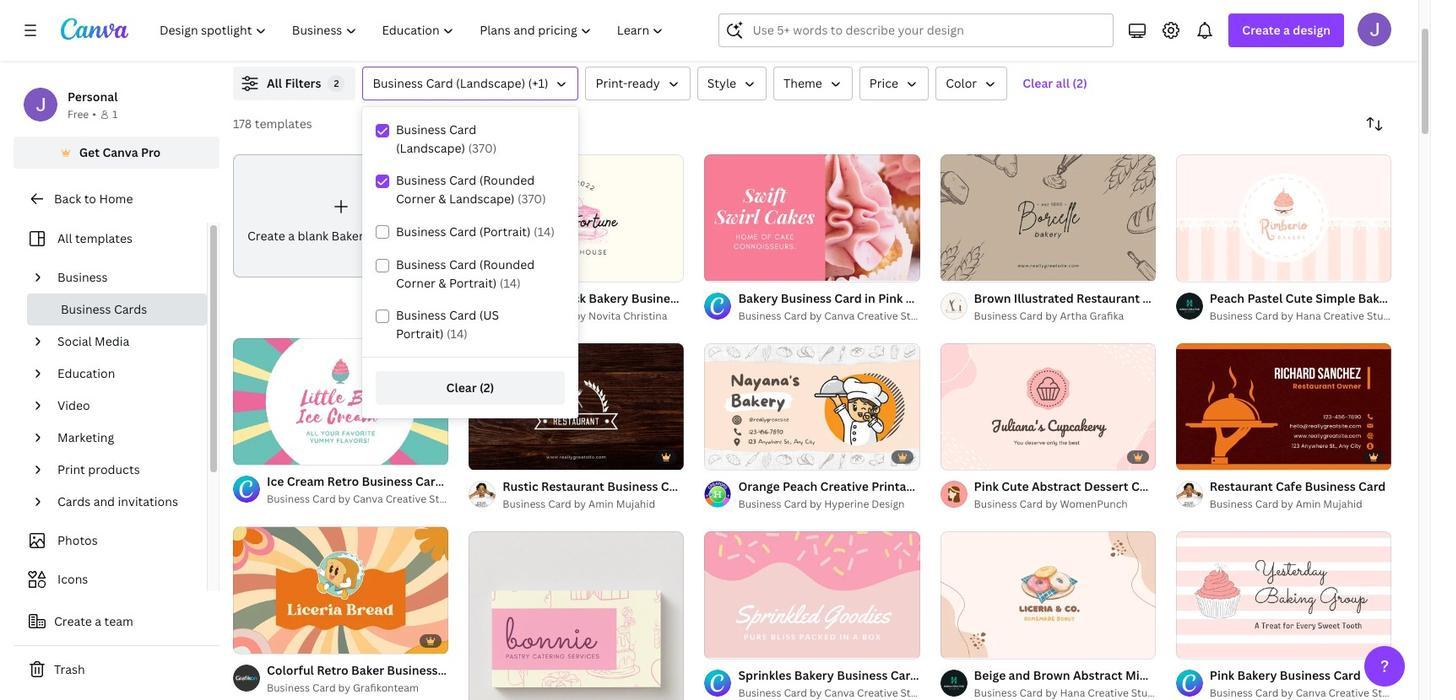 Task type: vqa. For each thing, say whether or not it's contained in the screenshot.
Clear in Button
yes



Task type: locate. For each thing, give the bounding box(es) containing it.
1 horizontal spatial business card by canva creative studio
[[738, 309, 932, 323]]

1 of 2 for rustic restaurant business card
[[481, 450, 504, 463]]

2 mujahid from the left
[[1323, 497, 1363, 512]]

0 vertical spatial (rounded
[[479, 172, 535, 188]]

business card by hana creative studio link down simple
[[1210, 308, 1399, 325]]

personal
[[68, 89, 118, 105]]

create inside button
[[54, 614, 92, 630]]

1 vertical spatial portrait)
[[396, 326, 444, 342]]

amin down rustic restaurant business card link
[[589, 497, 614, 512]]

1 horizontal spatial peach
[[1210, 290, 1245, 306]]

corner up "business card (us portrait)"
[[396, 275, 436, 291]]

1 amin from the left
[[589, 497, 614, 512]]

to right back
[[84, 191, 96, 207]]

cupcake
[[1131, 479, 1181, 495]]

business inside "business card (us portrait)"
[[396, 307, 446, 323]]

business inside the "business card (landscape) (370)"
[[396, 122, 446, 138]]

0 vertical spatial (370)
[[468, 140, 497, 156]]

restaurant right rustic
[[541, 479, 604, 495]]

business link
[[51, 262, 197, 294]]

0 vertical spatial a
[[1283, 22, 1290, 38]]

creative
[[857, 309, 898, 323], [1323, 309, 1364, 323], [820, 479, 869, 495], [386, 493, 427, 507], [857, 686, 898, 700], [1088, 686, 1129, 700], [1328, 686, 1369, 700]]

1 horizontal spatial (2)
[[1073, 75, 1087, 91]]

grafika
[[1090, 309, 1124, 323]]

0 horizontal spatial templates
[[75, 230, 133, 247]]

with
[[547, 4, 575, 23]]

(landscape) for (+1)
[[456, 75, 525, 91]]

all down back
[[57, 230, 72, 247]]

cafe
[[1276, 479, 1302, 495]]

1 vertical spatial cute
[[1002, 479, 1029, 495]]

1 horizontal spatial restaurant
[[1077, 290, 1140, 306]]

to right baking
[[304, 26, 318, 45]]

a
[[1283, 22, 1290, 38], [288, 228, 295, 244], [95, 614, 101, 630]]

(us
[[479, 307, 499, 323]]

(14) up clear (2) at the bottom of page
[[447, 326, 468, 342]]

1 horizontal spatial create
[[247, 228, 285, 244]]

0 horizontal spatial business card by amin mujahid link
[[503, 497, 684, 513]]

hana down peach pastel cute simple bakery busin link
[[1296, 309, 1321, 323]]

restaurant left cafe
[[1210, 479, 1273, 495]]

(rounded up landscape)
[[479, 172, 535, 188]]

pink right minimalist
[[1210, 668, 1234, 684]]

2 business card by amin mujahid link from the left
[[1210, 497, 1386, 513]]

1 vertical spatial create
[[247, 228, 285, 244]]

0 vertical spatial clear
[[1023, 75, 1053, 91]]

1 vertical spatial corner
[[396, 275, 436, 291]]

0 vertical spatial create
[[1242, 22, 1281, 38]]

0 horizontal spatial peach
[[783, 479, 818, 495]]

abstract left minimalist
[[1073, 668, 1123, 684]]

1 mujahid from the left
[[616, 497, 655, 512]]

business card by grafikonteam link
[[267, 680, 448, 697]]

1 vertical spatial and
[[93, 494, 115, 510]]

(landscape) up 'business card (rounded corner & landscape)'
[[396, 140, 465, 156]]

1 for sprinkles bakery business card in pink yellow cute style
[[716, 639, 721, 652]]

by inside pink and black bakery business card business card by novita christina
[[574, 309, 586, 323]]

creative inside sprinkles bakery business card in pink yellow cute style business card by canva creative studio
[[857, 686, 898, 700]]

brown inside brown illustrated restaurant bakery business card business card by artha grafika
[[974, 290, 1011, 306]]

creative inside the peach pastel cute simple bakery busin business card by hana creative studio
[[1323, 309, 1364, 323]]

and inside pink and black bakery business card business card by novita christina
[[530, 290, 552, 306]]

pink bakery business card image
[[1176, 532, 1391, 659]]

mujahid inside restaurant cafe business card business card by amin mujahid
[[1323, 497, 1363, 512]]

of for peach pastel cute simple bakery busin
[[1195, 261, 1204, 274]]

0 horizontal spatial amin
[[589, 497, 614, 512]]

tasty
[[455, 4, 488, 23]]

and left black
[[530, 290, 552, 306]]

style down ideas
[[707, 75, 736, 91]]

clear for clear all (2)
[[1023, 75, 1053, 91]]

& inside business card (rounded corner & portrait)
[[438, 275, 446, 291]]

clear all (2)
[[1023, 75, 1087, 91]]

business card by canva creative studio link for 'bakery business card in pink and white feminine photo-centric style'
[[738, 308, 932, 325]]

business card by amin mujahid link down cafe
[[1210, 497, 1386, 513]]

1 horizontal spatial hana
[[1296, 309, 1321, 323]]

cute right the yellow
[[1002, 668, 1029, 684]]

a inside button
[[95, 614, 101, 630]]

clear inside button
[[1023, 75, 1053, 91]]

1 vertical spatial (2)
[[479, 380, 494, 396]]

1 horizontal spatial templates
[[255, 116, 312, 132]]

& inside 'business card (rounded corner & landscape)'
[[438, 191, 446, 207]]

cute right 'pastel' at the right
[[1285, 290, 1313, 306]]

peach left 'pastel' at the right
[[1210, 290, 1245, 306]]

brown inside beige and brown abstract minimalist donuts business card business card by hana creative studio
[[1033, 668, 1070, 684]]

sprinkles
[[738, 668, 791, 684]]

(rounded inside business card (rounded corner & portrait)
[[479, 257, 535, 273]]

pink left black
[[503, 290, 527, 306]]

bakery business card in pink and white feminine photo-centric style image
[[704, 155, 920, 281]]

Sort by button
[[1358, 107, 1391, 141]]

1 horizontal spatial amin
[[1296, 497, 1321, 512]]

1 of 2 link for sprinkles bakery business card in pink yellow cute style
[[704, 532, 920, 659]]

1 of 2 link for beige and brown abstract minimalist donuts business card
[[940, 532, 1156, 659]]

pink for pink bakery business card
[[1210, 668, 1234, 684]]

card inside create a blank bakery business card element
[[426, 228, 454, 244]]

mujahid down rustic restaurant business card link
[[616, 497, 655, 512]]

2 vertical spatial a
[[95, 614, 101, 630]]

abstract up 'business card by womenpunch' link
[[1032, 479, 1081, 495]]

1 for colorful retro baker business card
[[245, 634, 250, 647]]

1 vertical spatial business card by hana creative studio link
[[974, 685, 1163, 701]]

(landscape) left (+1)
[[456, 75, 525, 91]]

catering
[[927, 479, 976, 495]]

1 for peach pastel cute simple bakery busin
[[1188, 261, 1193, 274]]

1 horizontal spatial clear
[[1023, 75, 1053, 91]]

corner
[[396, 191, 436, 207], [396, 275, 436, 291]]

business card by womenpunch link
[[974, 497, 1156, 513]]

(rounded for landscape)
[[479, 172, 535, 188]]

business inside business card (rounded corner & portrait)
[[396, 257, 446, 273]]

0 vertical spatial templates
[[883, 4, 949, 23]]

business card by hyperine design link
[[738, 497, 920, 513]]

0 vertical spatial abstract
[[1032, 479, 1081, 495]]

(14)
[[534, 224, 555, 240], [500, 275, 521, 291], [447, 326, 468, 342]]

(2) right all
[[1073, 75, 1087, 91]]

0 horizontal spatial create
[[54, 614, 92, 630]]

a for team
[[95, 614, 101, 630]]

create inside dropdown button
[[1242, 22, 1281, 38]]

and right beige
[[1009, 668, 1030, 684]]

amin inside restaurant cafe business card business card by amin mujahid
[[1296, 497, 1321, 512]]

1 horizontal spatial business card by hana creative studio link
[[1210, 308, 1399, 325]]

2 filter options selected element
[[328, 75, 345, 92]]

0 horizontal spatial mujahid
[[616, 497, 655, 512]]

mujahid down restaurant cafe business card link
[[1323, 497, 1363, 512]]

0 vertical spatial hana
[[1296, 309, 1321, 323]]

bakery inside brown illustrated restaurant bakery business card business card by artha grafika
[[1143, 290, 1182, 306]]

(landscape) inside 'business card (landscape) (+1)' button
[[456, 75, 525, 91]]

of for beige and brown abstract minimalist donuts business card
[[959, 639, 969, 652]]

abstract
[[1032, 479, 1081, 495], [1073, 668, 1123, 684]]

pink right in on the right bottom
[[934, 668, 959, 684]]

all for all templates
[[57, 230, 72, 247]]

1 horizontal spatial cards
[[114, 301, 147, 317]]

bakery inside the peach pastel cute simple bakery busin business card by hana creative studio
[[1358, 290, 1398, 306]]

to
[[302, 4, 316, 23], [304, 26, 318, 45], [84, 191, 96, 207]]

business card (us portrait)
[[396, 307, 499, 342]]

all filters
[[267, 75, 321, 91]]

1 vertical spatial hana
[[1060, 686, 1085, 700]]

novita
[[589, 309, 621, 323]]

business
[[373, 75, 423, 91], [396, 122, 446, 138], [396, 172, 446, 188], [396, 224, 446, 240], [373, 228, 424, 244], [396, 257, 446, 273], [57, 269, 108, 285], [631, 290, 682, 306], [1185, 290, 1236, 306], [61, 301, 111, 317], [396, 307, 446, 323], [503, 309, 546, 323], [738, 309, 781, 323], [974, 309, 1017, 323], [1210, 309, 1253, 323], [607, 479, 658, 495], [979, 479, 1030, 495], [1184, 479, 1234, 495], [1305, 479, 1356, 495], [267, 493, 310, 507], [503, 497, 546, 512], [738, 497, 781, 512], [974, 497, 1017, 512], [1210, 497, 1253, 512], [387, 663, 438, 679], [837, 668, 888, 684], [1233, 668, 1284, 684], [1280, 668, 1331, 684], [267, 681, 310, 696], [738, 686, 781, 700], [974, 686, 1017, 700], [1210, 686, 1253, 700]]

theme button
[[773, 67, 853, 100]]

amin for restaurant
[[589, 497, 614, 512]]

christina
[[623, 309, 667, 323]]

& left landscape)
[[438, 191, 446, 207]]

1 vertical spatial clear
[[446, 380, 477, 396]]

a inside dropdown button
[[1283, 22, 1290, 38]]

1 horizontal spatial all
[[267, 75, 282, 91]]

0 vertical spatial brown
[[974, 290, 1011, 306]]

and
[[530, 290, 552, 306], [93, 494, 115, 510], [1009, 668, 1030, 684]]

1 vertical spatial all
[[57, 230, 72, 247]]

sprinkles bakery business card in pink yellow cute style business card by canva creative studio
[[738, 668, 1062, 700]]

hana inside the peach pastel cute simple bakery busin business card by hana creative studio
[[1296, 309, 1321, 323]]

1 vertical spatial peach
[[783, 479, 818, 495]]

1 vertical spatial (rounded
[[479, 257, 535, 273]]

1 (rounded from the top
[[479, 172, 535, 188]]

cards down business link in the top of the page
[[114, 301, 147, 317]]

of for rustic restaurant business card
[[488, 450, 497, 463]]

marketing
[[57, 430, 114, 446]]

card inside business card (rounded corner & portrait)
[[449, 257, 476, 273]]

portrait) up clear (2) button
[[396, 326, 444, 342]]

(14) right '(portrait)'
[[534, 224, 555, 240]]

0 vertical spatial business card by hana creative studio link
[[1210, 308, 1399, 325]]

0 horizontal spatial (14)
[[447, 326, 468, 342]]

create down icons
[[54, 614, 92, 630]]

in
[[921, 668, 931, 684]]

sprinkles bakery business card in pink yellow cute style link
[[738, 667, 1062, 685]]

1 vertical spatial cards
[[57, 494, 91, 510]]

1 for beige and brown abstract minimalist donuts business card
[[952, 639, 957, 652]]

1 horizontal spatial mujahid
[[1323, 497, 1363, 512]]

2 (rounded from the top
[[479, 257, 535, 273]]

1 vertical spatial (370)
[[518, 191, 546, 207]]

out
[[276, 4, 298, 23]]

trash
[[54, 662, 85, 678]]

templates right 178
[[255, 116, 312, 132]]

None search field
[[719, 14, 1114, 47]]

1 horizontal spatial style
[[1032, 668, 1062, 684]]

and down the print products at the bottom
[[93, 494, 115, 510]]

by inside brown illustrated restaurant bakery business card business card by artha grafika
[[1045, 309, 1058, 323]]

1 vertical spatial style
[[1032, 668, 1062, 684]]

of for restaurant cafe business card
[[1195, 450, 1204, 463]]

0 vertical spatial (2)
[[1073, 75, 1087, 91]]

clear down "business card (us portrait)"
[[446, 380, 477, 396]]

0 vertical spatial peach
[[1210, 290, 1245, 306]]

mujahid inside rustic restaurant business card business card by amin mujahid
[[616, 497, 655, 512]]

cute inside pink cute abstract dessert cupcake business card business card by womenpunch
[[1002, 479, 1029, 495]]

by inside pink bakery business card business card by canva creative studio
[[1281, 686, 1293, 700]]

(+1)
[[528, 75, 548, 91]]

1 vertical spatial (14)
[[500, 275, 521, 291]]

of for pink bakery business card
[[1195, 639, 1204, 652]]

& for portrait)
[[438, 275, 446, 291]]

0 horizontal spatial brown
[[974, 290, 1011, 306]]

0 horizontal spatial all
[[57, 230, 72, 247]]

card inside business card by canva creative studio link
[[784, 309, 807, 323]]

0 vertical spatial all
[[267, 75, 282, 91]]

templates left you
[[883, 4, 949, 23]]

create left design
[[1242, 22, 1281, 38]]

create for create a team
[[54, 614, 92, 630]]

corner left landscape)
[[396, 191, 436, 207]]

bakery inside sprinkles bakery business card in pink yellow cute style business card by canva creative studio
[[794, 668, 834, 684]]

1 vertical spatial templates
[[255, 116, 312, 132]]

all for all filters
[[267, 75, 282, 91]]

by
[[574, 309, 586, 323], [810, 309, 822, 323], [1045, 309, 1058, 323], [1281, 309, 1293, 323], [338, 493, 350, 507], [574, 497, 586, 512], [810, 497, 822, 512], [1045, 497, 1058, 512], [1281, 497, 1293, 512], [338, 681, 350, 696], [810, 686, 822, 700], [1045, 686, 1058, 700], [1281, 686, 1293, 700]]

price
[[869, 75, 898, 91]]

by inside beige and brown abstract minimalist donuts business card business card by hana creative studio
[[1045, 686, 1058, 700]]

and inside cards and invitations link
[[93, 494, 115, 510]]

1 vertical spatial abstract
[[1073, 668, 1123, 684]]

brown right beige
[[1033, 668, 1070, 684]]

canva inside sprinkles bakery business card in pink yellow cute style business card by canva creative studio
[[824, 686, 855, 700]]

(2)
[[1073, 75, 1087, 91], [479, 380, 494, 396]]

restaurant inside brown illustrated restaurant bakery business card business card by artha grafika
[[1077, 290, 1140, 306]]

1 of 2 link for restaurant cafe business card
[[1176, 343, 1391, 470]]

mujahid
[[616, 497, 655, 512], [1323, 497, 1363, 512]]

2 vertical spatial cute
[[1002, 668, 1029, 684]]

(370) inside the "business card (landscape) (370)"
[[468, 140, 497, 156]]

(rounded inside 'business card (rounded corner & landscape)'
[[479, 172, 535, 188]]

0 horizontal spatial cards
[[57, 494, 91, 510]]

brown
[[974, 290, 1011, 306], [1033, 668, 1070, 684]]

0 vertical spatial corner
[[396, 191, 436, 207]]

2 for beige and brown abstract minimalist donuts business card
[[971, 639, 976, 652]]

style
[[707, 75, 736, 91], [1032, 668, 1062, 684]]

a left blank
[[288, 228, 295, 244]]

(14) for (rounded
[[500, 275, 521, 291]]

0 vertical spatial business card by canva creative studio
[[738, 309, 932, 323]]

business card (rounded corner & landscape)
[[396, 172, 535, 207]]

jacob simon image
[[1358, 13, 1391, 46]]

a left design
[[1283, 22, 1290, 38]]

creative inside business card by canva creative studio link
[[857, 309, 898, 323]]

business card by hana creative studio link down beige
[[974, 685, 1163, 701]]

brown left illustrated
[[974, 290, 1011, 306]]

clear left all
[[1023, 75, 1053, 91]]

hana inside beige and brown abstract minimalist donuts business card business card by hana creative studio
[[1060, 686, 1085, 700]]

1 vertical spatial brown
[[1033, 668, 1070, 684]]

and for beige
[[1009, 668, 1030, 684]]

portrait) up (us on the top left of page
[[449, 275, 497, 291]]

2 vertical spatial (14)
[[447, 326, 468, 342]]

hana down beige and brown abstract minimalist donuts business card "link"
[[1060, 686, 1085, 700]]

2 for colorful retro baker business card
[[264, 634, 269, 647]]

1 & from the top
[[438, 191, 446, 207]]

card inside "business card (us portrait)"
[[449, 307, 476, 323]]

business card (landscape) (+1) button
[[363, 67, 579, 100]]

amin inside rustic restaurant business card business card by amin mujahid
[[589, 497, 614, 512]]

pink up 'business card by womenpunch' link
[[974, 479, 999, 495]]

bakery
[[331, 228, 370, 244], [589, 290, 628, 306], [1143, 290, 1182, 306], [1358, 290, 1398, 306], [794, 668, 834, 684], [1237, 668, 1277, 684]]

peach
[[1210, 290, 1245, 306], [783, 479, 818, 495]]

2 vertical spatial and
[[1009, 668, 1030, 684]]

pink inside pink bakery business card business card by canva creative studio
[[1210, 668, 1234, 684]]

(landscape) for (370)
[[396, 140, 465, 156]]

peach pastel cute simple bakery business card image
[[1176, 155, 1391, 281]]

1 of 2 for pink cute abstract dessert cupcake business card
[[952, 450, 976, 463]]

0 vertical spatial style
[[707, 75, 736, 91]]

templates inside reach out to hungry appetites for tasty pastries with bakery business card ideas from free printable templates you can personalize like baking to perfection.
[[883, 4, 949, 23]]

baker
[[351, 663, 384, 679]]

dessert
[[1084, 479, 1128, 495]]

2 vertical spatial to
[[84, 191, 96, 207]]

pastries
[[492, 4, 544, 23]]

0 horizontal spatial clear
[[446, 380, 477, 396]]

2 vertical spatial templates
[[75, 230, 133, 247]]

card
[[426, 75, 453, 91], [449, 122, 476, 138], [449, 172, 476, 188], [449, 224, 476, 240], [426, 228, 454, 244], [449, 257, 476, 273], [685, 290, 712, 306], [1239, 290, 1266, 306], [449, 307, 476, 323], [548, 309, 571, 323], [784, 309, 807, 323], [1020, 309, 1043, 323], [1255, 309, 1279, 323], [661, 479, 688, 495], [1033, 479, 1060, 495], [1237, 479, 1265, 495], [1358, 479, 1386, 495], [312, 493, 336, 507], [548, 497, 571, 512], [784, 497, 807, 512], [1020, 497, 1043, 512], [1255, 497, 1279, 512], [441, 663, 468, 679], [890, 668, 918, 684], [1287, 668, 1314, 684], [1333, 668, 1361, 684], [312, 681, 336, 696], [784, 686, 807, 700], [1020, 686, 1043, 700], [1255, 686, 1279, 700]]

1 horizontal spatial (14)
[[500, 275, 521, 291]]

2 amin from the left
[[1296, 497, 1321, 512]]

0 horizontal spatial and
[[93, 494, 115, 510]]

illustrated
[[1014, 290, 1074, 306]]

clear for clear (2)
[[446, 380, 477, 396]]

restaurant up grafika
[[1077, 290, 1140, 306]]

peach up business card by hyperine design link
[[783, 479, 818, 495]]

business card by hana creative studio link
[[1210, 308, 1399, 325], [974, 685, 1163, 701]]

0 horizontal spatial (370)
[[468, 140, 497, 156]]

2 horizontal spatial (14)
[[534, 224, 555, 240]]

2 vertical spatial create
[[54, 614, 92, 630]]

cards down print
[[57, 494, 91, 510]]

1 vertical spatial &
[[438, 275, 446, 291]]

0 horizontal spatial style
[[707, 75, 736, 91]]

creative inside pink bakery business card business card by canva creative studio
[[1328, 686, 1369, 700]]

business card by novita christina link
[[503, 308, 684, 325]]

all templates
[[57, 230, 133, 247]]

corner inside business card (rounded corner & portrait)
[[396, 275, 436, 291]]

restaurant
[[1077, 290, 1140, 306], [541, 479, 604, 495], [1210, 479, 1273, 495]]

all left 'filters'
[[267, 75, 282, 91]]

grafikonteam
[[353, 681, 419, 696]]

create left blank
[[247, 228, 285, 244]]

1 business card by amin mujahid link from the left
[[503, 497, 684, 513]]

peach inside the peach pastel cute simple bakery busin business card by hana creative studio
[[1210, 290, 1245, 306]]

of
[[723, 261, 733, 274], [959, 261, 969, 274], [1195, 261, 1204, 274], [252, 445, 261, 458], [488, 450, 497, 463], [959, 450, 969, 463], [1195, 450, 1204, 463], [252, 634, 261, 647], [723, 639, 733, 652], [959, 639, 969, 652], [1195, 639, 1204, 652]]

1 horizontal spatial portrait)
[[449, 275, 497, 291]]

and inside beige and brown abstract minimalist donuts business card business card by hana creative studio
[[1009, 668, 1030, 684]]

to right out
[[302, 4, 316, 23]]

beige and brown abstract minimalist donuts business card image
[[940, 532, 1156, 659]]

a left team
[[95, 614, 101, 630]]

style inside sprinkles bakery business card in pink yellow cute style business card by canva creative studio
[[1032, 668, 1062, 684]]

beige
[[974, 668, 1006, 684]]

pink inside pink and black bakery business card business card by novita christina
[[503, 290, 527, 306]]

clear (2)
[[446, 380, 494, 396]]

pink cute abstract dessert cupcake business card link
[[974, 478, 1265, 497]]

(landscape) inside the "business card (landscape) (370)"
[[396, 140, 465, 156]]

style right beige
[[1032, 668, 1062, 684]]

create a design button
[[1229, 14, 1344, 47]]

and for pink
[[530, 290, 552, 306]]

2 horizontal spatial create
[[1242, 22, 1281, 38]]

of for sprinkles bakery business card in pink yellow cute style
[[723, 639, 733, 652]]

1 vertical spatial business card by canva creative studio
[[267, 493, 461, 507]]

perfection.
[[321, 26, 393, 45]]

0 vertical spatial portrait)
[[449, 275, 497, 291]]

(2) inside button
[[1073, 75, 1087, 91]]

2 horizontal spatial templates
[[883, 4, 949, 23]]

brown illustrated restaurant bakery business card business card by artha grafika
[[974, 290, 1266, 323]]

0 vertical spatial (landscape)
[[456, 75, 525, 91]]

orange peach creative printable catering business card image
[[704, 344, 920, 470]]

1 of 2 link for pink bakery business card
[[1176, 532, 1391, 659]]

& for landscape)
[[438, 191, 446, 207]]

2 horizontal spatial restaurant
[[1210, 479, 1273, 495]]

(2) down (us on the top left of page
[[479, 380, 494, 396]]

1 of 2 for pink bakery business card
[[1188, 639, 1212, 652]]

1 vertical spatial a
[[288, 228, 295, 244]]

1 horizontal spatial brown
[[1033, 668, 1070, 684]]

1 horizontal spatial (370)
[[518, 191, 546, 207]]

by inside sprinkles bakery business card in pink yellow cute style business card by canva creative studio
[[810, 686, 822, 700]]

0 horizontal spatial business card by hana creative studio link
[[974, 685, 1163, 701]]

0 horizontal spatial (2)
[[479, 380, 494, 396]]

create for create a design
[[1242, 22, 1281, 38]]

0 horizontal spatial a
[[95, 614, 101, 630]]

pink for pink cute abstract dessert cupcake business card
[[974, 479, 999, 495]]

0 vertical spatial and
[[530, 290, 552, 306]]

pink inside pink cute abstract dessert cupcake business card business card by womenpunch
[[974, 479, 999, 495]]

1 of 2 link
[[704, 155, 920, 282], [940, 155, 1156, 282], [1176, 155, 1391, 282], [233, 338, 448, 466], [469, 343, 684, 470], [940, 343, 1156, 470], [1176, 343, 1391, 470], [233, 527, 448, 654], [704, 532, 920, 659], [940, 532, 1156, 659], [1176, 532, 1391, 659]]

rustic restaurant business card image
[[469, 344, 684, 470]]

a for design
[[1283, 22, 1290, 38]]

business cards
[[61, 301, 147, 317]]

mujahid for restaurant
[[616, 497, 655, 512]]

0 vertical spatial cards
[[114, 301, 147, 317]]

1 for brown illustrated restaurant bakery business card
[[952, 261, 957, 274]]

a for blank
[[288, 228, 295, 244]]

(portrait)
[[479, 224, 531, 240]]

clear inside button
[[446, 380, 477, 396]]

& up "business card (us portrait)"
[[438, 275, 446, 291]]

2 horizontal spatial a
[[1283, 22, 1290, 38]]

by inside the peach pastel cute simple bakery busin business card by hana creative studio
[[1281, 309, 1293, 323]]

2 & from the top
[[438, 275, 446, 291]]

card inside 'business card (rounded corner & landscape)'
[[449, 172, 476, 188]]

(rounded down '(portrait)'
[[479, 257, 535, 273]]

corner inside 'business card (rounded corner & landscape)'
[[396, 191, 436, 207]]

0 vertical spatial (14)
[[534, 224, 555, 240]]

0 horizontal spatial restaurant
[[541, 479, 604, 495]]

education
[[57, 366, 115, 382]]

studio inside pink bakery business card business card by canva creative studio
[[1372, 686, 1404, 700]]

2 for restaurant cafe business card
[[1206, 450, 1212, 463]]

(370) up '(portrait)'
[[518, 191, 546, 207]]

can
[[980, 4, 1003, 23]]

0 vertical spatial &
[[438, 191, 446, 207]]

1 horizontal spatial and
[[530, 290, 552, 306]]

2 corner from the top
[[396, 275, 436, 291]]

cute up 'business card by womenpunch' link
[[1002, 479, 1029, 495]]

2 horizontal spatial and
[[1009, 668, 1030, 684]]

create a team
[[54, 614, 133, 630]]

amin down restaurant cafe business card link
[[1296, 497, 1321, 512]]

business inside 'business card (rounded corner & landscape)'
[[396, 172, 446, 188]]

business card by canva creative studio link
[[738, 308, 932, 325], [267, 492, 461, 509], [738, 685, 932, 701], [1210, 685, 1404, 701]]

0 vertical spatial cute
[[1285, 290, 1313, 306]]

business card by amin mujahid link
[[503, 497, 684, 513], [1210, 497, 1386, 513]]

creative inside orange peach creative printable catering business card business card by hyperine design
[[820, 479, 869, 495]]

1 vertical spatial (landscape)
[[396, 140, 465, 156]]

rustic restaurant business card link
[[503, 478, 688, 497]]

marketing link
[[51, 422, 197, 454]]

0 horizontal spatial portrait)
[[396, 326, 444, 342]]

create a blank bakery business card element
[[233, 155, 454, 278]]

pink and black bakery business card business card by novita christina
[[503, 290, 712, 323]]

templates down back to home
[[75, 230, 133, 247]]

by inside pink cute abstract dessert cupcake business card business card by womenpunch
[[1045, 497, 1058, 512]]

abstract inside beige and brown abstract minimalist donuts business card business card by hana creative studio
[[1073, 668, 1123, 684]]

1 corner from the top
[[396, 191, 436, 207]]

(14) down '(portrait)'
[[500, 275, 521, 291]]

178
[[233, 116, 252, 132]]

(370) up 'business card (rounded corner & landscape)'
[[468, 140, 497, 156]]

business card by canva creative studio link for sprinkles bakery business card in pink yellow cute style image
[[738, 685, 932, 701]]

0 vertical spatial to
[[302, 4, 316, 23]]

business card by amin mujahid link down rustic
[[503, 497, 684, 513]]



Task type: describe. For each thing, give the bounding box(es) containing it.
all templates link
[[24, 223, 197, 255]]

portrait) inside "business card (us portrait)"
[[396, 326, 444, 342]]

clear (2) button
[[376, 371, 565, 405]]

1 for restaurant cafe business card
[[1188, 450, 1193, 463]]

by inside orange peach creative printable catering business card business card by hyperine design
[[810, 497, 822, 512]]

ice cream retro business card in pink teal yellow modern illustrative style image
[[233, 339, 448, 465]]

and for cards
[[93, 494, 115, 510]]

1 of 2 for brown illustrated restaurant bakery business card
[[952, 261, 976, 274]]

hyperine
[[824, 497, 869, 512]]

ready
[[627, 75, 660, 91]]

1 of 2 for restaurant cafe business card
[[1188, 450, 1212, 463]]

business card (landscape) (370)
[[396, 122, 497, 156]]

1 for pink cute abstract dessert cupcake business card
[[952, 450, 957, 463]]

creative inside beige and brown abstract minimalist donuts business card business card by hana creative studio
[[1088, 686, 1129, 700]]

bakery catering business card in yellow pink cute illustrative dessert pastry line art image
[[469, 532, 684, 701]]

canva inside button
[[102, 144, 138, 160]]

restaurant inside rustic restaurant business card business card by amin mujahid
[[541, 479, 604, 495]]

1 vertical spatial to
[[304, 26, 318, 45]]

pastel
[[1247, 290, 1283, 306]]

business inside button
[[373, 75, 423, 91]]

1 of 2 for colorful retro baker business card
[[245, 634, 269, 647]]

create a team button
[[14, 605, 220, 639]]

free •
[[68, 107, 96, 122]]

2 for pink cute abstract dessert cupcake business card
[[971, 450, 976, 463]]

business card (portrait) (14)
[[396, 224, 555, 240]]

178 templates
[[233, 116, 312, 132]]

business
[[626, 4, 683, 23]]

retro
[[317, 663, 348, 679]]

get
[[79, 144, 100, 160]]

2 for rustic restaurant business card
[[499, 450, 504, 463]]

invitations
[[118, 494, 178, 510]]

pink inside sprinkles bakery business card in pink yellow cute style business card by canva creative studio
[[934, 668, 959, 684]]

amin for cafe
[[1296, 497, 1321, 512]]

business card by artha grafika link
[[974, 308, 1156, 325]]

busin
[[1401, 290, 1431, 306]]

design
[[1293, 22, 1331, 38]]

templates for all templates
[[75, 230, 133, 247]]

1 for pink bakery business card
[[1188, 639, 1193, 652]]

abstract inside pink cute abstract dessert cupcake business card business card by womenpunch
[[1032, 479, 1081, 495]]

orange
[[738, 479, 780, 495]]

1 of 2 link for rustic restaurant business card
[[469, 343, 684, 470]]

social
[[57, 333, 92, 350]]

corner for business card (rounded corner & portrait)
[[396, 275, 436, 291]]

brown illustrated restaurant bakery business card link
[[974, 289, 1266, 308]]

business card by amin mujahid link for restaurant
[[503, 497, 684, 513]]

orange peach creative printable catering business card link
[[738, 478, 1060, 497]]

photos
[[57, 533, 98, 549]]

business card by canva creative studio link for pink bakery business card image
[[1210, 685, 1404, 701]]

2 for pink bakery business card
[[1206, 639, 1212, 652]]

artha
[[1060, 309, 1087, 323]]

back to home
[[54, 191, 133, 207]]

print
[[57, 462, 85, 478]]

business card by hana creative studio link for brown
[[974, 685, 1163, 701]]

home
[[99, 191, 133, 207]]

top level navigation element
[[149, 14, 678, 47]]

1 of 2 for peach pastel cute simple bakery busin
[[1188, 261, 1212, 274]]

print products
[[57, 462, 140, 478]]

card inside the peach pastel cute simple bakery busin business card by hana creative studio
[[1255, 309, 1279, 323]]

print-ready
[[596, 75, 660, 91]]

black
[[555, 290, 586, 306]]

rustic restaurant business card business card by amin mujahid
[[503, 479, 688, 512]]

by inside colorful retro baker business card business card by grafikonteam
[[338, 681, 350, 696]]

1 of 2 link for pink cute abstract dessert cupcake business card
[[940, 343, 1156, 470]]

cute inside sprinkles bakery business card in pink yellow cute style business card by canva creative studio
[[1002, 668, 1029, 684]]

cards and invitations link
[[51, 486, 197, 518]]

bakery inside pink and black bakery business card business card by novita christina
[[589, 290, 628, 306]]

by inside rustic restaurant business card business card by amin mujahid
[[574, 497, 586, 512]]

back
[[54, 191, 81, 207]]

color
[[946, 75, 977, 91]]

portrait) inside business card (rounded corner & portrait)
[[449, 275, 497, 291]]

print-ready button
[[585, 67, 690, 100]]

of for pink cute abstract dessert cupcake business card
[[959, 450, 969, 463]]

icons link
[[24, 564, 197, 596]]

get canva pro
[[79, 144, 161, 160]]

print-
[[596, 75, 627, 91]]

style inside button
[[707, 75, 736, 91]]

1 of 2 link for brown illustrated restaurant bakery business card
[[940, 155, 1156, 282]]

studio inside the peach pastel cute simple bakery busin business card by hana creative studio
[[1367, 309, 1399, 323]]

pro
[[141, 144, 161, 160]]

(rounded for portrait)
[[479, 257, 535, 273]]

card inside 'business card (landscape) (+1)' button
[[426, 75, 453, 91]]

2 for peach pastel cute simple bakery busin
[[1206, 261, 1212, 274]]

pink and black bakery business card link
[[503, 289, 712, 308]]

printable
[[872, 479, 924, 495]]

of for brown illustrated restaurant bakery business card
[[959, 261, 969, 274]]

womenpunch
[[1060, 497, 1128, 512]]

reach
[[233, 4, 273, 23]]

1 of 2 link for peach pastel cute simple bakery busin
[[1176, 155, 1391, 282]]

ideas
[[718, 4, 753, 23]]

products
[[88, 462, 140, 478]]

get canva pro button
[[14, 137, 220, 169]]

1 of 2 for sprinkles bakery business card in pink yellow cute style
[[716, 639, 740, 652]]

create a blank bakery business card link
[[233, 155, 454, 278]]

(14) for (us
[[447, 326, 468, 342]]

colorful retro baker business card image
[[233, 527, 448, 654]]

design
[[871, 497, 905, 512]]

create for create a blank bakery business card
[[247, 228, 285, 244]]

yellow
[[962, 668, 999, 684]]

for
[[433, 4, 452, 23]]

by inside restaurant cafe business card business card by amin mujahid
[[1281, 497, 1293, 512]]

restaurant cafe business card image
[[1176, 344, 1391, 470]]

sprinkles bakery business card in pink yellow cute style image
[[704, 532, 920, 659]]

pink cute abstract dessert cupcake business card image
[[940, 344, 1156, 470]]

bakery inside pink bakery business card business card by canva creative studio
[[1237, 668, 1277, 684]]

restaurant cafe business card link
[[1210, 478, 1386, 497]]

appetites
[[368, 4, 430, 23]]

color button
[[936, 67, 1007, 100]]

pink bakery business card business card by canva creative studio
[[1210, 668, 1404, 700]]

studio inside sprinkles bakery business card in pink yellow cute style business card by canva creative studio
[[900, 686, 932, 700]]

style button
[[697, 67, 767, 100]]

pink and black bakery business card image
[[469, 155, 684, 281]]

1 of 2 link for colorful retro baker business card
[[233, 527, 448, 654]]

colorful retro baker business card business card by grafikonteam
[[267, 663, 468, 696]]

business inside the peach pastel cute simple bakery busin business card by hana creative studio
[[1210, 309, 1253, 323]]

free
[[68, 107, 89, 122]]

you
[[952, 4, 976, 23]]

hungry
[[319, 4, 365, 23]]

brown illustrated restaurant bakery business card image
[[940, 155, 1156, 281]]

back to home link
[[14, 182, 220, 216]]

(2) inside button
[[479, 380, 494, 396]]

business card by hana creative studio link for cute
[[1210, 308, 1399, 325]]

restaurant inside restaurant cafe business card business card by amin mujahid
[[1210, 479, 1273, 495]]

of for colorful retro baker business card
[[252, 634, 261, 647]]

business card (rounded corner & portrait)
[[396, 257, 535, 291]]

colorful
[[267, 663, 314, 679]]

simple
[[1316, 290, 1355, 306]]

price button
[[859, 67, 929, 100]]

corner for business card (rounded corner & landscape)
[[396, 191, 436, 207]]

2 for brown illustrated restaurant bakery business card
[[971, 261, 976, 274]]

card inside the "business card (landscape) (370)"
[[449, 122, 476, 138]]

canva inside pink bakery business card business card by canva creative studio
[[1296, 686, 1326, 700]]

peach pastel cute simple bakery busin link
[[1210, 289, 1431, 308]]

business card (landscape) (+1)
[[373, 75, 548, 91]]

like
[[233, 26, 255, 45]]

video
[[57, 398, 90, 414]]

landscape)
[[449, 191, 515, 207]]

peach inside orange peach creative printable catering business card business card by hyperine design
[[783, 479, 818, 495]]

bakery
[[579, 4, 622, 23]]

Search search field
[[753, 14, 1103, 46]]

beige and brown abstract minimalist donuts business card link
[[974, 667, 1314, 685]]

clear all (2) button
[[1014, 67, 1096, 100]]

studio inside beige and brown abstract minimalist donuts business card business card by hana creative studio
[[1131, 686, 1163, 700]]

0 horizontal spatial business card by canva creative studio
[[267, 493, 461, 507]]

minimalist
[[1125, 668, 1186, 684]]

donuts
[[1189, 668, 1230, 684]]

peach pastel cute simple bakery busin business card by hana creative studio
[[1210, 290, 1431, 323]]

education link
[[51, 358, 197, 390]]

free
[[791, 4, 817, 23]]

2 for sprinkles bakery business card in pink yellow cute style
[[735, 639, 740, 652]]

pink for pink and black bakery business card
[[503, 290, 527, 306]]

photos link
[[24, 525, 197, 557]]

business card by amin mujahid link for cafe
[[1210, 497, 1386, 513]]

mujahid for cafe
[[1323, 497, 1363, 512]]

1 for rustic restaurant business card
[[481, 450, 485, 463]]

1 of 2 for beige and brown abstract minimalist donuts business card
[[952, 639, 976, 652]]

templates for 178 templates
[[255, 116, 312, 132]]

cute inside the peach pastel cute simple bakery busin business card by hana creative studio
[[1285, 290, 1313, 306]]

cards inside cards and invitations link
[[57, 494, 91, 510]]

orange peach creative printable catering business card business card by hyperine design
[[738, 479, 1060, 512]]



